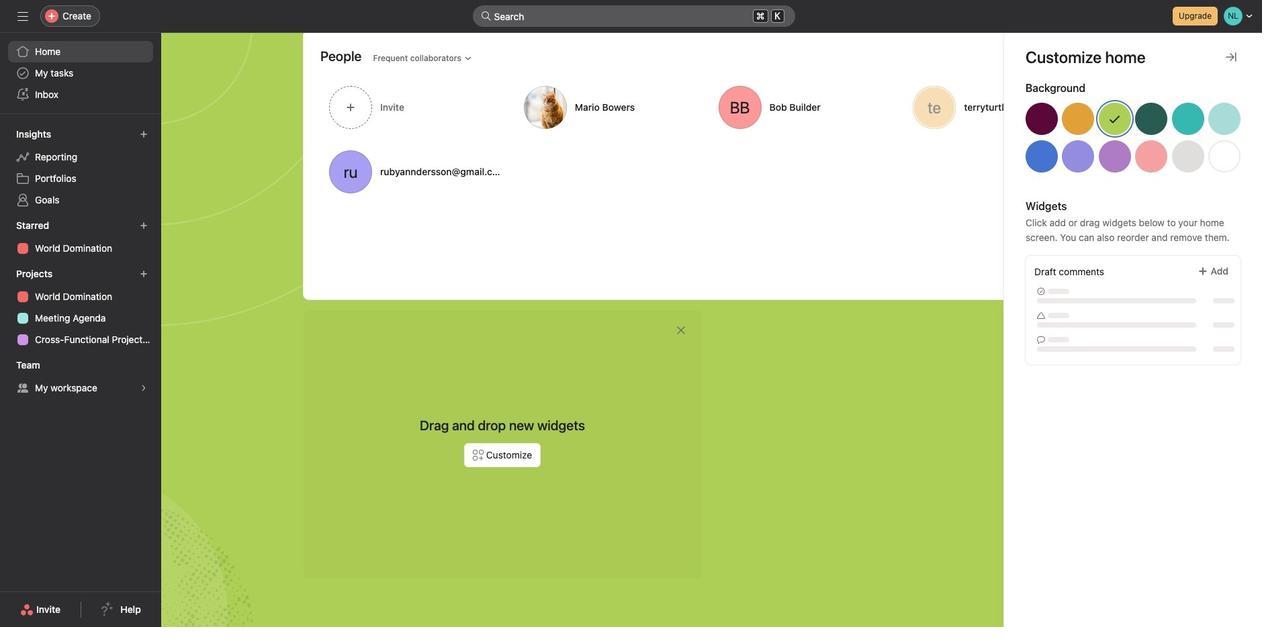Task type: describe. For each thing, give the bounding box(es) containing it.
new project or portfolio image
[[140, 270, 148, 278]]

prominent image
[[481, 11, 492, 22]]

global element
[[0, 33, 161, 114]]

dismiss image
[[676, 325, 687, 336]]

add items to starred image
[[140, 222, 148, 230]]

close customization pane image
[[1226, 52, 1237, 62]]



Task type: locate. For each thing, give the bounding box(es) containing it.
insights element
[[0, 122, 161, 214]]

Search tasks, projects, and more text field
[[473, 5, 795, 27]]

projects element
[[0, 262, 161, 353]]

new insights image
[[140, 130, 148, 138]]

hide sidebar image
[[17, 11, 28, 22]]

option group
[[1026, 103, 1241, 178]]

starred element
[[0, 214, 161, 262]]

see details, my workspace image
[[140, 384, 148, 392]]

None field
[[473, 5, 795, 27]]

teams element
[[0, 353, 161, 402]]



Task type: vqa. For each thing, say whether or not it's contained in the screenshot.
2nd Completed checkbox from the bottom
no



